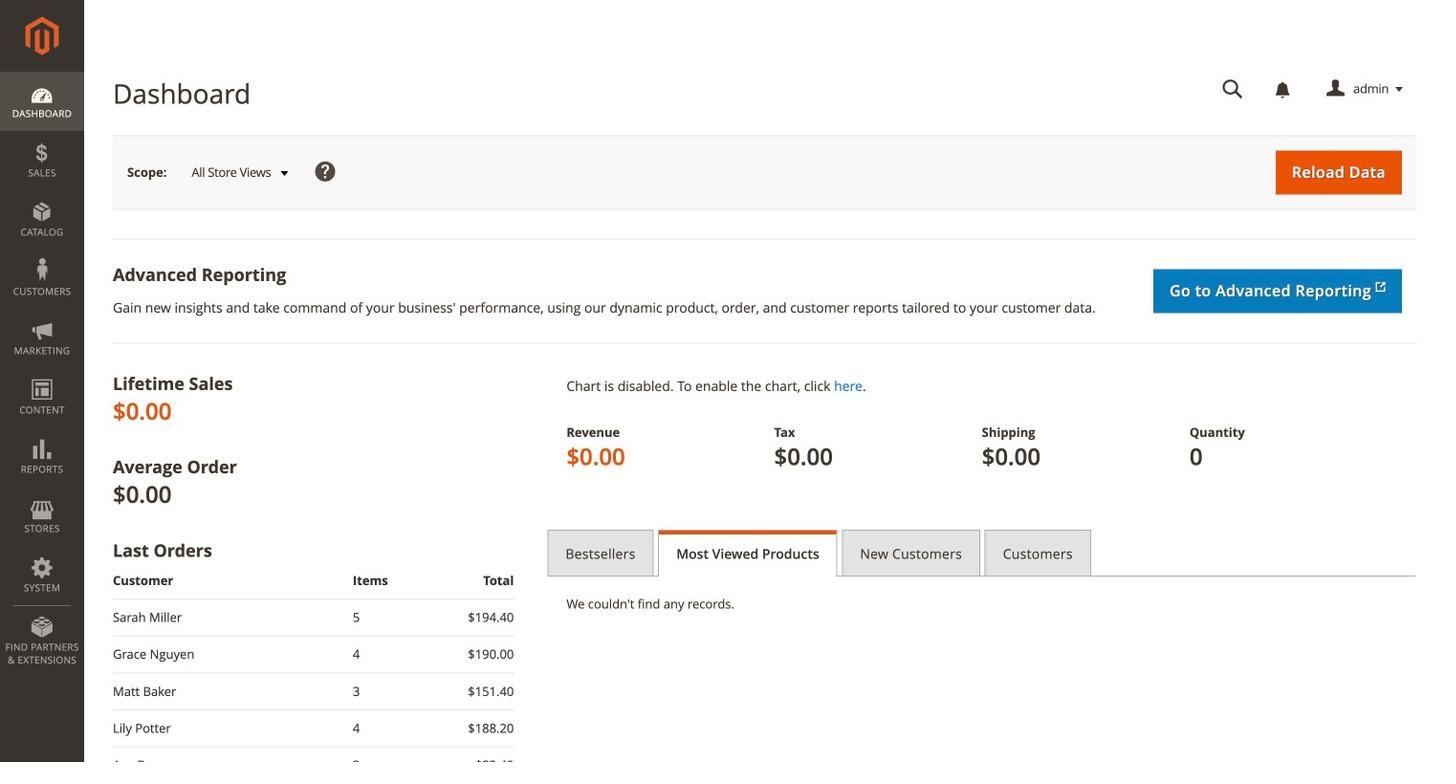 Task type: locate. For each thing, give the bounding box(es) containing it.
menu bar
[[0, 72, 84, 676]]

None text field
[[1209, 73, 1257, 106]]

tab list
[[547, 530, 1417, 577]]



Task type: describe. For each thing, give the bounding box(es) containing it.
magento admin panel image
[[25, 16, 59, 55]]



